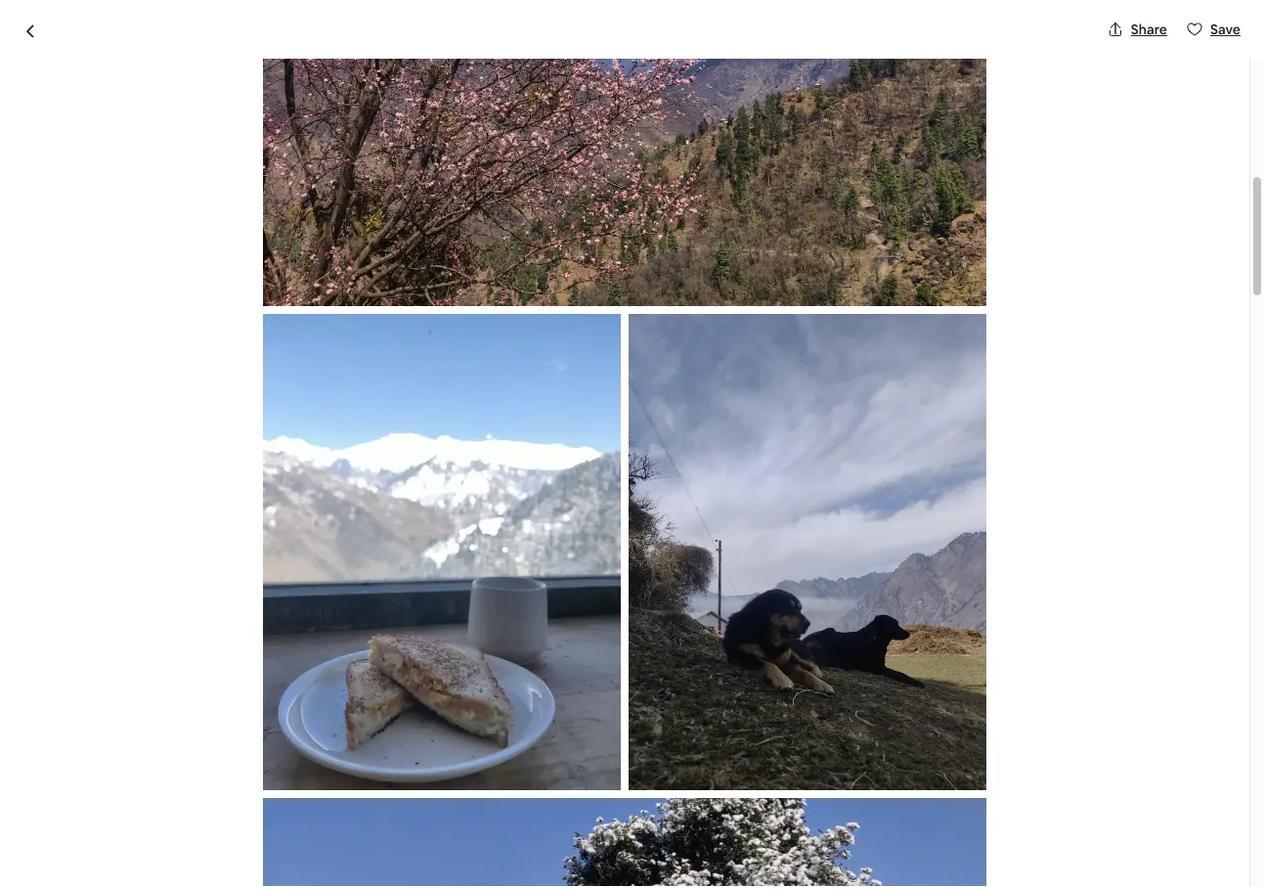 Task type: vqa. For each thing, say whether or not it's contained in the screenshot.
"dialog"
yes



Task type: describe. For each thing, give the bounding box(es) containing it.
share button
[[1100, 13, 1176, 46]]

$913 aud total before taxes
[[832, 711, 945, 758]]

shagun image
[[677, 703, 716, 742]]

share
[[608, 793, 643, 810]]

dialog containing share
[[0, 0, 1265, 887]]

the
[[355, 100, 396, 133]]

farm
[[181, 708, 229, 736]]

hosted
[[281, 708, 352, 736]]

in
[[142, 708, 160, 736]]

a
[[164, 708, 176, 736]]

sooty's hideout ~ beat the blues room image 3 image
[[633, 429, 899, 656]]

shared bathroom
[[360, 784, 472, 801]]

sooty's hideout ~ beat the blues room image 4 image
[[906, 186, 1172, 421]]

total
[[832, 740, 863, 758]]

shangarh,
[[149, 142, 214, 159]]

sooty's hideout ~ beat the blues room image 1 image
[[78, 186, 625, 656]]

share
[[1132, 21, 1168, 38]]

shagun
[[386, 708, 462, 736]]

profile element
[[821, 0, 1172, 78]]

blues
[[401, 100, 465, 133]]

sooty's hideout ~ beat the blues room shangarh, himachal pradesh, india
[[78, 100, 540, 159]]

save
[[1211, 21, 1241, 38]]

hideout
[[172, 100, 269, 133]]

sooty's hideout ~ beat the blues room image 5 image
[[906, 429, 1172, 656]]



Task type: locate. For each thing, give the bounding box(es) containing it.
stay
[[234, 708, 276, 736]]

bathroom
[[408, 784, 472, 801]]

save button
[[1180, 13, 1249, 46]]

or
[[611, 775, 625, 793]]

host
[[578, 775, 608, 793]]

0 vertical spatial room
[[470, 100, 540, 133]]

home
[[646, 793, 683, 810]]

None search field
[[453, 16, 797, 63]]

1 horizontal spatial room
[[470, 100, 540, 133]]

shagun image
[[677, 703, 716, 742]]

beat
[[295, 100, 350, 133]]

room left in
[[78, 708, 138, 736]]

pradesh,
[[279, 142, 335, 159]]

1 vertical spatial room
[[78, 708, 138, 736]]

taxes
[[911, 740, 945, 758]]

sooty's
[[78, 100, 167, 133]]

11/9/2023
[[844, 807, 905, 824]]

room in a farm stay hosted by shagun
[[78, 708, 462, 736]]

himachal
[[217, 142, 277, 159]]

may
[[578, 793, 605, 810]]

shangarh, himachal pradesh, india button
[[149, 139, 369, 162]]

dialog
[[0, 0, 1265, 887]]

listing image 5 image
[[263, 314, 621, 790], [263, 314, 621, 790]]

room
[[470, 100, 540, 133], [78, 708, 138, 736]]

by
[[357, 708, 382, 736]]

0 horizontal spatial room
[[78, 708, 138, 736]]

room right blues
[[470, 100, 540, 133]]

india
[[338, 142, 369, 159]]

listing image 6 image
[[629, 314, 987, 790], [629, 314, 987, 790]]

11/18/2023
[[1001, 807, 1069, 824]]

room inside sooty's hideout ~ beat the blues room shangarh, himachal pradesh, india
[[470, 100, 540, 133]]

listing image 4 image
[[263, 0, 987, 306], [263, 0, 987, 306]]

listing image 7 image
[[263, 798, 987, 887], [263, 798, 987, 887]]

shared
[[360, 784, 405, 801]]

~
[[274, 100, 290, 133]]

others
[[628, 775, 670, 793]]

sooty's hideout ~ beat the blues room image 2 image
[[633, 186, 899, 421]]

host or others may share home
[[578, 775, 683, 810]]

$913 aud
[[832, 711, 930, 739]]

before
[[866, 740, 909, 758]]



